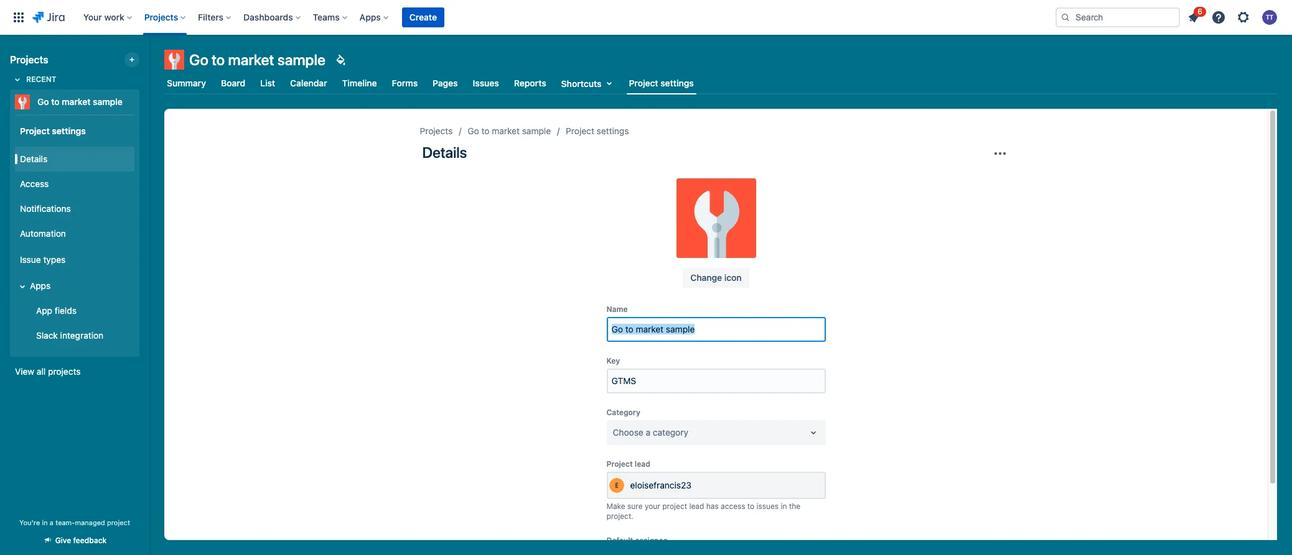 Task type: describe. For each thing, give the bounding box(es) containing it.
sidebar navigation image
[[136, 50, 163, 75]]

project settings link
[[566, 124, 629, 139]]

0 vertical spatial market
[[228, 51, 274, 68]]

eloisefrancis23
[[630, 481, 691, 491]]

reports link
[[511, 72, 549, 95]]

2 horizontal spatial go to market sample
[[468, 126, 551, 136]]

issue types link
[[15, 246, 134, 274]]

pages link
[[430, 72, 460, 95]]

app fields link
[[22, 299, 134, 324]]

summary link
[[164, 72, 208, 95]]

default
[[606, 536, 633, 546]]

your
[[645, 502, 660, 512]]

filters
[[198, 12, 223, 22]]

you're
[[19, 519, 40, 527]]

change
[[690, 273, 722, 283]]

choose a category
[[613, 428, 688, 438]]

board
[[221, 78, 245, 88]]

details inside details 'link'
[[20, 153, 47, 164]]

forms link
[[389, 72, 420, 95]]

projects link
[[420, 124, 453, 139]]

give
[[55, 536, 71, 546]]

project up details 'link'
[[20, 125, 50, 136]]

notifications
[[20, 203, 71, 214]]

shortcuts
[[561, 78, 602, 89]]

settings inside "tab list"
[[660, 78, 694, 88]]

0 horizontal spatial go to market sample
[[37, 96, 123, 107]]

in inside make sure your project lead has access to issues in the project.
[[781, 502, 787, 512]]

create project image
[[127, 55, 137, 65]]

search image
[[1061, 12, 1070, 22]]

0 horizontal spatial projects
[[10, 54, 48, 65]]

notifications link
[[15, 197, 134, 222]]

teams
[[313, 12, 340, 22]]

automation link
[[15, 222, 134, 246]]

apps inside popup button
[[360, 12, 381, 22]]

make sure your project lead has access to issues in the project.
[[606, 502, 800, 522]]

lead inside make sure your project lead has access to issues in the project.
[[689, 502, 704, 512]]

project.
[[606, 512, 634, 522]]

appswitcher icon image
[[11, 10, 26, 25]]

automation
[[20, 228, 66, 239]]

0 horizontal spatial settings
[[52, 125, 86, 136]]

types
[[43, 254, 66, 265]]

calendar link
[[288, 72, 330, 95]]

pages
[[433, 78, 458, 88]]

projects for the projects dropdown button
[[144, 12, 178, 22]]

reports
[[514, 78, 546, 88]]

to inside make sure your project lead has access to issues in the project.
[[747, 502, 754, 512]]

view all projects
[[15, 367, 81, 377]]

apps button
[[15, 274, 134, 299]]

project inside "tab list"
[[629, 78, 658, 88]]

expand image
[[15, 279, 30, 294]]

1 horizontal spatial go to market sample
[[189, 51, 325, 68]]

give feedback button
[[35, 531, 114, 551]]

change icon
[[690, 273, 742, 283]]

dashboards
[[243, 12, 293, 22]]

assignee
[[635, 536, 668, 546]]

summary
[[167, 78, 206, 88]]

issue types
[[20, 254, 66, 265]]

sure
[[627, 502, 643, 512]]

add to starred image
[[136, 95, 151, 110]]

forms
[[392, 78, 418, 88]]

0 vertical spatial sample
[[277, 51, 325, 68]]

issues
[[473, 78, 499, 88]]

settings image
[[1236, 10, 1251, 25]]

apps button
[[356, 7, 393, 27]]

your work button
[[80, 7, 137, 27]]

change icon button
[[683, 268, 749, 288]]

view
[[15, 367, 34, 377]]

access
[[20, 178, 49, 189]]

slack integration
[[36, 330, 103, 341]]

has
[[706, 502, 719, 512]]

1 horizontal spatial details
[[422, 144, 467, 161]]

dashboards button
[[240, 7, 305, 27]]

project settings inside "tab list"
[[629, 78, 694, 88]]

board link
[[218, 72, 248, 95]]

2 horizontal spatial go
[[468, 126, 479, 136]]

timeline link
[[340, 72, 379, 95]]

your work
[[83, 12, 124, 22]]

timeline
[[342, 78, 377, 88]]

app fields
[[36, 305, 77, 316]]

create
[[409, 12, 437, 22]]

projects button
[[140, 7, 191, 27]]

1 horizontal spatial go to market sample link
[[468, 124, 551, 139]]

to up board
[[212, 51, 225, 68]]

2 vertical spatial sample
[[522, 126, 551, 136]]

0 vertical spatial go
[[189, 51, 208, 68]]

managed
[[75, 519, 105, 527]]

name
[[606, 305, 628, 314]]

6
[[1198, 7, 1202, 16]]

Key field
[[608, 370, 824, 393]]

0 horizontal spatial go to market sample link
[[10, 90, 134, 115]]

list link
[[258, 72, 278, 95]]



Task type: vqa. For each thing, say whether or not it's contained in the screenshot.
rightmost SDK
no



Task type: locate. For each thing, give the bounding box(es) containing it.
2 horizontal spatial market
[[492, 126, 520, 136]]

0 vertical spatial project
[[662, 502, 687, 512]]

teams button
[[309, 7, 352, 27]]

sample left the add to starred image
[[93, 96, 123, 107]]

go to market sample
[[189, 51, 325, 68], [37, 96, 123, 107], [468, 126, 551, 136]]

a
[[646, 428, 650, 438], [50, 519, 54, 527]]

1 horizontal spatial market
[[228, 51, 274, 68]]

lead left has on the right
[[689, 502, 704, 512]]

in
[[781, 502, 787, 512], [42, 519, 48, 527]]

1 vertical spatial apps
[[30, 280, 51, 291]]

project inside make sure your project lead has access to issues in the project.
[[662, 502, 687, 512]]

0 horizontal spatial a
[[50, 519, 54, 527]]

go down recent
[[37, 96, 49, 107]]

1 horizontal spatial settings
[[597, 126, 629, 136]]

details link
[[15, 147, 134, 172]]

market down issues link
[[492, 126, 520, 136]]

details up access
[[20, 153, 47, 164]]

sample down the reports link
[[522, 126, 551, 136]]

0 vertical spatial lead
[[635, 460, 650, 469]]

1 vertical spatial in
[[42, 519, 48, 527]]

2 vertical spatial go
[[468, 126, 479, 136]]

1 vertical spatial go to market sample link
[[468, 124, 551, 139]]

tab list
[[157, 72, 1285, 95]]

project right your
[[662, 502, 687, 512]]

your profile and settings image
[[1262, 10, 1277, 25]]

go to market sample down the reports link
[[468, 126, 551, 136]]

open image
[[806, 426, 821, 441]]

in right you're
[[42, 519, 48, 527]]

project settings
[[629, 78, 694, 88], [20, 125, 86, 136], [566, 126, 629, 136]]

1 horizontal spatial a
[[646, 428, 650, 438]]

2 vertical spatial market
[[492, 126, 520, 136]]

1 vertical spatial go
[[37, 96, 49, 107]]

to down issues link
[[481, 126, 489, 136]]

a left team- at the bottom left of the page
[[50, 519, 54, 527]]

key
[[606, 357, 620, 366]]

apps inside button
[[30, 280, 51, 291]]

2 group from the top
[[12, 143, 134, 352]]

projects up recent
[[10, 54, 48, 65]]

notifications image
[[1186, 10, 1201, 25]]

1 horizontal spatial in
[[781, 502, 787, 512]]

view all projects link
[[10, 361, 139, 383]]

1 vertical spatial projects
[[10, 54, 48, 65]]

shortcuts button
[[559, 72, 619, 95]]

project avatar image
[[676, 179, 756, 258]]

1 horizontal spatial projects
[[144, 12, 178, 22]]

feedback
[[73, 536, 107, 546]]

market up list
[[228, 51, 274, 68]]

project lead
[[606, 460, 650, 469]]

1 horizontal spatial project
[[662, 502, 687, 512]]

1 horizontal spatial apps
[[360, 12, 381, 22]]

1 vertical spatial lead
[[689, 502, 704, 512]]

icon
[[724, 273, 742, 283]]

0 vertical spatial in
[[781, 502, 787, 512]]

0 vertical spatial a
[[646, 428, 650, 438]]

2 horizontal spatial projects
[[420, 126, 453, 136]]

tab list containing project settings
[[157, 72, 1285, 95]]

group
[[12, 115, 134, 356], [12, 143, 134, 352]]

slack
[[36, 330, 58, 341]]

project right "managed"
[[107, 519, 130, 527]]

0 vertical spatial go to market sample link
[[10, 90, 134, 115]]

1 horizontal spatial lead
[[689, 502, 704, 512]]

choose
[[613, 428, 643, 438]]

fields
[[55, 305, 77, 316]]

you're in a team-managed project
[[19, 519, 130, 527]]

2 horizontal spatial sample
[[522, 126, 551, 136]]

0 horizontal spatial lead
[[635, 460, 650, 469]]

2 horizontal spatial settings
[[660, 78, 694, 88]]

access
[[721, 502, 745, 512]]

a right choose
[[646, 428, 650, 438]]

2 vertical spatial projects
[[420, 126, 453, 136]]

projects
[[48, 367, 81, 377]]

banner
[[0, 0, 1292, 35]]

0 horizontal spatial apps
[[30, 280, 51, 291]]

Search field
[[1056, 7, 1180, 27]]

project inside 'link'
[[566, 126, 594, 136]]

app
[[36, 305, 52, 316]]

1 group from the top
[[12, 115, 134, 356]]

projects inside dropdown button
[[144, 12, 178, 22]]

settings inside 'link'
[[597, 126, 629, 136]]

recent
[[26, 75, 56, 84]]

2 vertical spatial go to market sample
[[468, 126, 551, 136]]

go up summary at top left
[[189, 51, 208, 68]]

1 vertical spatial project
[[107, 519, 130, 527]]

set background color image
[[333, 52, 348, 67]]

0 horizontal spatial go
[[37, 96, 49, 107]]

default assignee
[[606, 536, 668, 546]]

0 horizontal spatial sample
[[93, 96, 123, 107]]

1 horizontal spatial go
[[189, 51, 208, 68]]

market up details 'link'
[[62, 96, 91, 107]]

to down recent
[[51, 96, 60, 107]]

sample up calendar
[[277, 51, 325, 68]]

1 vertical spatial market
[[62, 96, 91, 107]]

issues
[[757, 502, 779, 512]]

group containing project settings
[[12, 115, 134, 356]]

go to market sample link down recent
[[10, 90, 134, 115]]

0 horizontal spatial project
[[107, 519, 130, 527]]

to
[[212, 51, 225, 68], [51, 96, 60, 107], [481, 126, 489, 136], [747, 502, 754, 512]]

details down projects link
[[422, 144, 467, 161]]

help image
[[1211, 10, 1226, 25]]

go to market sample up list
[[189, 51, 325, 68]]

issue
[[20, 254, 41, 265]]

0 horizontal spatial market
[[62, 96, 91, 107]]

go right projects link
[[468, 126, 479, 136]]

project
[[629, 78, 658, 88], [20, 125, 50, 136], [566, 126, 594, 136], [606, 460, 633, 469]]

more image
[[992, 146, 1007, 161]]

projects up the "sidebar navigation" icon
[[144, 12, 178, 22]]

1 vertical spatial go to market sample
[[37, 96, 123, 107]]

filters button
[[194, 7, 236, 27]]

settings
[[660, 78, 694, 88], [52, 125, 86, 136], [597, 126, 629, 136]]

create button
[[402, 7, 444, 27]]

the
[[789, 502, 800, 512]]

1 vertical spatial a
[[50, 519, 54, 527]]

category
[[653, 428, 688, 438]]

0 vertical spatial go to market sample
[[189, 51, 325, 68]]

to left issues
[[747, 502, 754, 512]]

your
[[83, 12, 102, 22]]

go to market sample link
[[10, 90, 134, 115], [468, 124, 551, 139]]

go to market sample link down the reports link
[[468, 124, 551, 139]]

calendar
[[290, 78, 327, 88]]

category
[[606, 408, 640, 418]]

0 vertical spatial apps
[[360, 12, 381, 22]]

all
[[37, 367, 46, 377]]

project right shortcuts popup button
[[629, 78, 658, 88]]

Name field
[[608, 319, 824, 341]]

go to market sample down recent
[[37, 96, 123, 107]]

in left the
[[781, 502, 787, 512]]

project
[[662, 502, 687, 512], [107, 519, 130, 527]]

banner containing your work
[[0, 0, 1292, 35]]

0 horizontal spatial in
[[42, 519, 48, 527]]

collapse recent projects image
[[10, 72, 25, 87]]

team-
[[55, 519, 75, 527]]

apps up "app"
[[30, 280, 51, 291]]

eloisefrancis23 image
[[609, 479, 624, 493]]

apps right teams dropdown button
[[360, 12, 381, 22]]

jira image
[[32, 10, 65, 25], [32, 10, 65, 25]]

0 vertical spatial projects
[[144, 12, 178, 22]]

projects
[[144, 12, 178, 22], [10, 54, 48, 65], [420, 126, 453, 136]]

work
[[104, 12, 124, 22]]

slack integration link
[[22, 324, 134, 349]]

list
[[260, 78, 275, 88]]

project down shortcuts
[[566, 126, 594, 136]]

primary element
[[7, 0, 1056, 35]]

issues link
[[470, 72, 501, 95]]

project up eloisefrancis23 image
[[606, 460, 633, 469]]

make
[[606, 502, 625, 512]]

1 vertical spatial sample
[[93, 96, 123, 107]]

group containing details
[[12, 143, 134, 352]]

details
[[422, 144, 467, 161], [20, 153, 47, 164]]

access link
[[15, 172, 134, 197]]

apps
[[360, 12, 381, 22], [30, 280, 51, 291]]

lead
[[635, 460, 650, 469], [689, 502, 704, 512]]

projects for projects link
[[420, 126, 453, 136]]

projects down pages link
[[420, 126, 453, 136]]

0 horizontal spatial details
[[20, 153, 47, 164]]

1 horizontal spatial sample
[[277, 51, 325, 68]]

Category text field
[[613, 427, 615, 439]]

integration
[[60, 330, 103, 341]]

give feedback
[[55, 536, 107, 546]]

lead up eloisefrancis23
[[635, 460, 650, 469]]

sample
[[277, 51, 325, 68], [93, 96, 123, 107], [522, 126, 551, 136]]

go
[[189, 51, 208, 68], [37, 96, 49, 107], [468, 126, 479, 136]]



